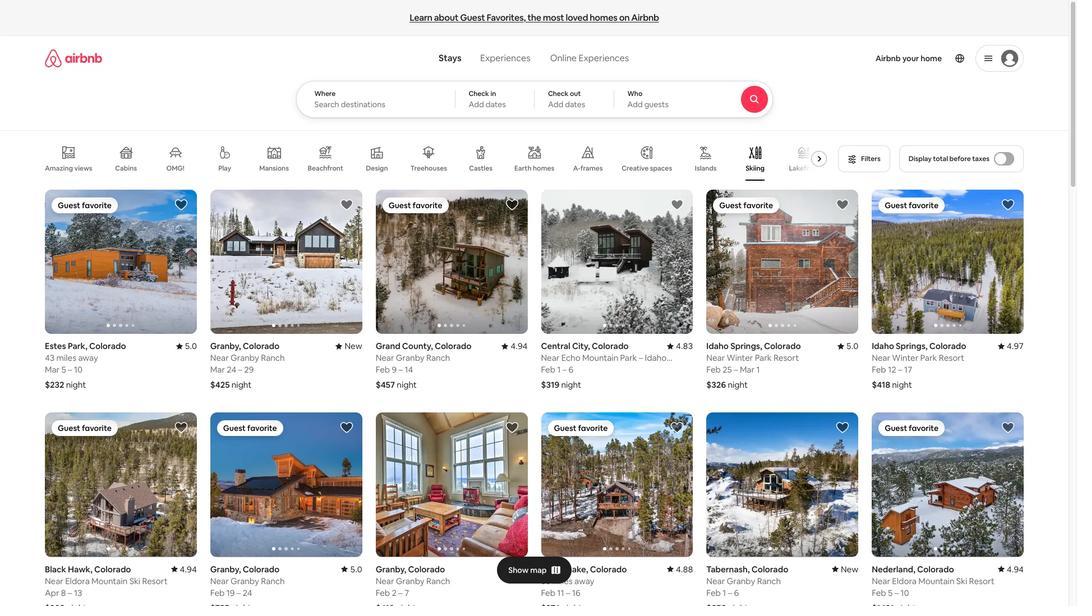 Task type: describe. For each thing, give the bounding box(es) containing it.
group for idaho springs, colorado near winter park resort feb 12 – 17 $418 night
[[872, 190, 1024, 334]]

park for feb 12 – 17
[[921, 353, 937, 363]]

4.97 out of 5 average rating image
[[998, 341, 1024, 351]]

airbnb inside profile element
[[876, 53, 901, 63]]

homes inside button
[[590, 12, 618, 24]]

learn about guest favorites, the most loved homes on airbnb button
[[405, 8, 664, 28]]

filters
[[861, 154, 881, 163]]

feb inside the grand county, colorado near granby ranch feb 9 – 14 $457 night
[[376, 364, 390, 375]]

granby, colorado near granby ranch mar 24 – 29 $425 night
[[210, 341, 285, 390]]

9
[[392, 364, 397, 375]]

ranch for tabernash, colorado near granby ranch feb 1 – 6
[[757, 576, 781, 586]]

12
[[888, 364, 897, 375]]

1 inside tabernash, colorado near granby ranch feb 1 – 6
[[723, 587, 726, 598]]

granby inside the grand county, colorado near granby ranch feb 9 – 14 $457 night
[[396, 353, 425, 363]]

17
[[904, 364, 912, 375]]

earth homes
[[515, 164, 555, 173]]

14
[[405, 364, 413, 375]]

granby, colorado near granby ranch feb 19 – 24
[[210, 564, 285, 598]]

5 inside estes park, colorado 43 miles away mar 5 – 10 $232 night
[[61, 364, 66, 375]]

group for idaho springs, colorado near winter park resort feb 25 – mar 1 $326 night
[[707, 190, 859, 334]]

show
[[509, 565, 529, 575]]

your
[[903, 53, 919, 63]]

near inside nederland, colorado near eldora mountain ski resort feb 5 – 10
[[872, 576, 891, 586]]

stays
[[439, 52, 462, 64]]

$425
[[210, 380, 230, 390]]

new place to stay image for tabernash, colorado near granby ranch feb 1 – 6
[[832, 564, 859, 574]]

earth
[[515, 164, 532, 173]]

ranch for granby, colorado near granby ranch mar 24 – 29 $425 night
[[261, 353, 285, 363]]

colorado inside idaho springs, colorado near winter park resort feb 25 – mar 1 $326 night
[[764, 341, 801, 351]]

add for check out add dates
[[548, 99, 563, 109]]

10 inside nederland, colorado near eldora mountain ski resort feb 5 – 10
[[901, 587, 909, 598]]

central city, colorado near echo mountain park – idaho springs ski resort
[[541, 341, 667, 374]]

hawk,
[[68, 564, 92, 574]]

guest
[[460, 12, 485, 24]]

night inside granby, colorado near granby ranch mar 24 – 29 $425 night
[[232, 380, 252, 390]]

6 inside feb 1 – 6 $319 night
[[569, 364, 574, 375]]

springs, for mar
[[731, 341, 763, 351]]

lakefront
[[789, 164, 820, 173]]

lake,
[[568, 564, 588, 574]]

night inside the grand county, colorado near granby ranch feb 9 – 14 $457 night
[[397, 380, 417, 390]]

online experiences
[[550, 52, 629, 64]]

creative spaces
[[622, 164, 672, 173]]

night inside feb 1 – 6 $319 night
[[561, 380, 581, 390]]

apr
[[45, 587, 59, 598]]

mountain for hawk,
[[91, 576, 128, 586]]

5.0 out of 5 average rating image for idaho springs, colorado near winter park resort feb 25 – mar 1 $326 night
[[838, 341, 859, 351]]

filters button
[[838, 145, 890, 172]]

$457
[[376, 380, 395, 390]]

granby for granby, colorado near granby ranch feb 2 – 7
[[396, 576, 425, 586]]

ranch inside the grand county, colorado near granby ranch feb 9 – 14 $457 night
[[426, 353, 450, 363]]

out
[[570, 89, 581, 98]]

feb 1 – 6 $319 night
[[541, 364, 581, 390]]

night inside idaho springs, colorado near winter park resort feb 12 – 17 $418 night
[[892, 380, 912, 390]]

colorado inside granby, colorado near granby ranch mar 24 – 29 $425 night
[[243, 341, 280, 351]]

near inside granby, colorado near granby ranch feb 2 – 7
[[376, 576, 394, 586]]

add to wishlist: black hawk, colorado image
[[174, 421, 188, 435]]

group for central city, colorado near echo mountain park – idaho springs ski resort
[[541, 190, 693, 334]]

most
[[543, 12, 564, 24]]

granby for granby, colorado near granby ranch feb 19 – 24
[[231, 576, 259, 586]]

in
[[491, 89, 496, 98]]

mountain for city,
[[582, 353, 619, 363]]

grand for 50
[[541, 564, 566, 574]]

– inside granby, colorado near granby ranch feb 2 – 7
[[399, 587, 403, 598]]

about
[[434, 12, 459, 24]]

11
[[557, 587, 564, 598]]

eldora inside black hawk, colorado near eldora mountain ski resort apr 8 – 13
[[65, 576, 90, 586]]

on
[[619, 12, 630, 24]]

8
[[61, 587, 66, 598]]

1 inside feb 1 – 6 $319 night
[[557, 364, 561, 375]]

new place to stay image for granby, colorado near granby ranch mar 24 – 29 $425 night
[[336, 341, 362, 351]]

– inside 'central city, colorado near echo mountain park – idaho springs ski resort'
[[639, 353, 643, 363]]

before
[[950, 154, 971, 163]]

4.94 for grand county, colorado near granby ranch feb 9 – 14 $457 night
[[511, 341, 528, 351]]

night inside estes park, colorado 43 miles away mar 5 – 10 $232 night
[[66, 380, 86, 390]]

near inside the grand county, colorado near granby ranch feb 9 – 14 $457 night
[[376, 353, 394, 363]]

colorado inside 'central city, colorado near echo mountain park – idaho springs ski resort'
[[592, 341, 629, 351]]

idaho springs, colorado near winter park resort feb 25 – mar 1 $326 night
[[707, 341, 801, 390]]

display
[[909, 154, 932, 163]]

– inside estes park, colorado 43 miles away mar 5 – 10 $232 night
[[68, 364, 72, 375]]

granby, for granby, colorado near granby ranch mar 24 – 29 $425 night
[[210, 341, 241, 351]]

– inside granby, colorado near granby ranch mar 24 – 29 $425 night
[[238, 364, 242, 375]]

feb inside nederland, colorado near eldora mountain ski resort feb 5 – 10
[[872, 587, 886, 598]]

design
[[366, 164, 388, 173]]

13
[[74, 587, 82, 598]]

near inside idaho springs, colorado near winter park resort feb 25 – mar 1 $326 night
[[707, 353, 725, 363]]

idaho inside 'central city, colorado near echo mountain park – idaho springs ski resort'
[[645, 353, 667, 363]]

echo
[[562, 353, 581, 363]]

add to wishlist: grand lake, colorado image
[[671, 421, 684, 435]]

county,
[[402, 341, 433, 351]]

idaho for idaho springs, colorado near winter park resort feb 25 – mar 1 $326 night
[[707, 341, 729, 351]]

colorado inside tabernash, colorado near granby ranch feb 1 – 6
[[752, 564, 789, 574]]

add for check in add dates
[[469, 99, 484, 109]]

winter for 17
[[892, 353, 919, 363]]

park for feb 25 – mar 1
[[755, 353, 772, 363]]

online experiences link
[[540, 46, 639, 71]]

who
[[628, 89, 643, 98]]

5 inside nederland, colorado near eldora mountain ski resort feb 5 – 10
[[888, 587, 893, 598]]

25
[[723, 364, 732, 375]]

online
[[550, 52, 577, 64]]

learn
[[410, 12, 432, 24]]

4.94 out of 5 average rating image for grand county, colorado near granby ranch feb 9 – 14 $457 night
[[502, 341, 528, 351]]

check for check in add dates
[[469, 89, 489, 98]]

Where search field
[[315, 99, 437, 109]]

eldora inside nederland, colorado near eldora mountain ski resort feb 5 – 10
[[892, 576, 917, 586]]

24 inside granby, colorado near granby ranch feb 19 – 24
[[243, 587, 252, 598]]

beachfront
[[308, 164, 343, 173]]

near inside granby, colorado near granby ranch feb 19 – 24
[[210, 576, 229, 586]]

feb inside the grand lake, colorado 50 miles away feb 11 – 16
[[541, 587, 556, 598]]

near inside granby, colorado near granby ranch mar 24 – 29 $425 night
[[210, 353, 229, 363]]

home
[[921, 53, 942, 63]]

granby, for granby, colorado near granby ranch feb 19 – 24
[[210, 564, 241, 574]]

add to wishlist: estes park, colorado image
[[174, 198, 188, 212]]

mar inside estes park, colorado 43 miles away mar 5 – 10 $232 night
[[45, 364, 60, 375]]

miles for 11
[[553, 576, 573, 586]]

4.83 out of 5 average rating image
[[667, 341, 693, 351]]

group for granby, colorado near granby ranch mar 24 – 29 $425 night
[[210, 190, 362, 334]]

group for tabernash, colorado near granby ranch feb 1 – 6
[[707, 413, 859, 557]]

$326
[[707, 380, 726, 390]]

park,
[[68, 341, 87, 351]]

total
[[933, 154, 948, 163]]

a-frames
[[573, 164, 603, 173]]

dates for check out add dates
[[565, 99, 585, 109]]

skiing
[[746, 164, 765, 173]]

experiences button
[[471, 46, 540, 71]]

miles for 5
[[56, 353, 76, 363]]

show map button
[[497, 557, 572, 584]]

6 inside tabernash, colorado near granby ranch feb 1 – 6
[[734, 587, 739, 598]]

tabernash,
[[707, 564, 750, 574]]

colorado inside the grand county, colorado near granby ranch feb 9 – 14 $457 night
[[435, 341, 472, 351]]

4.88 for granby, colorado near granby ranch feb 2 – 7
[[511, 564, 528, 574]]

add to wishlist: tabernash, colorado image
[[836, 421, 850, 435]]

5.0 for granby, colorado near granby ranch feb 19 – 24
[[350, 564, 362, 574]]

– inside the grand county, colorado near granby ranch feb 9 – 14 $457 night
[[399, 364, 403, 375]]

group containing amazing views
[[45, 137, 832, 181]]

airbnb your home
[[876, 53, 942, 63]]

4.94 out of 5 average rating image
[[998, 564, 1024, 574]]

central
[[541, 341, 571, 351]]

colorado inside idaho springs, colorado near winter park resort feb 12 – 17 $418 night
[[930, 341, 967, 351]]

mansions
[[259, 164, 289, 173]]

feb inside idaho springs, colorado near winter park resort feb 12 – 17 $418 night
[[872, 364, 886, 375]]

new for granby, colorado near granby ranch mar 24 – 29 $425 night
[[345, 341, 362, 351]]

group for estes park, colorado 43 miles away mar 5 – 10 $232 night
[[45, 190, 197, 334]]

$418
[[872, 380, 891, 390]]

– inside tabernash, colorado near granby ranch feb 1 – 6
[[728, 587, 732, 598]]

– inside feb 1 – 6 $319 night
[[563, 364, 567, 375]]

what can we help you find? tab list
[[430, 46, 540, 71]]

idaho springs, colorado near winter park resort feb 12 – 17 $418 night
[[872, 341, 967, 390]]

cabins
[[115, 164, 137, 173]]

5.0 for estes park, colorado 43 miles away mar 5 – 10 $232 night
[[185, 341, 197, 351]]

map
[[530, 565, 547, 575]]

city,
[[572, 341, 590, 351]]

away for park,
[[78, 353, 98, 363]]

airbnb inside button
[[631, 12, 659, 24]]

springs
[[541, 363, 570, 374]]

learn about guest favorites, the most loved homes on airbnb
[[410, 12, 659, 24]]

50
[[541, 576, 551, 586]]

none search field containing stays
[[296, 36, 804, 118]]

16
[[572, 587, 581, 598]]

near inside 'central city, colorado near echo mountain park – idaho springs ski resort'
[[541, 353, 560, 363]]

feb inside granby, colorado near granby ranch feb 2 – 7
[[376, 587, 390, 598]]

$319
[[541, 380, 560, 390]]

islands
[[695, 164, 717, 173]]

near inside black hawk, colorado near eldora mountain ski resort apr 8 – 13
[[45, 576, 63, 586]]

colorado inside estes park, colorado 43 miles away mar 5 – 10 $232 night
[[89, 341, 126, 351]]



Task type: locate. For each thing, give the bounding box(es) containing it.
2 add from the left
[[548, 99, 563, 109]]

feb left 9
[[376, 364, 390, 375]]

resort inside idaho springs, colorado near winter park resort feb 12 – 17 $418 night
[[939, 353, 965, 363]]

0 vertical spatial 24
[[227, 364, 236, 375]]

1 horizontal spatial airbnb
[[876, 53, 901, 63]]

experiences inside button
[[480, 52, 531, 64]]

1 experiences from the left
[[480, 52, 531, 64]]

1 horizontal spatial grand
[[541, 564, 566, 574]]

feb left "2"
[[376, 587, 390, 598]]

mar
[[45, 364, 60, 375], [210, 364, 225, 375], [740, 364, 755, 375]]

show map
[[509, 565, 547, 575]]

airbnb right the "on"
[[631, 12, 659, 24]]

homes inside group
[[533, 164, 555, 173]]

group for black hawk, colorado near eldora mountain ski resort apr 8 – 13
[[45, 413, 197, 557]]

night down the 14
[[397, 380, 417, 390]]

display total before taxes
[[909, 154, 990, 163]]

creative
[[622, 164, 649, 173]]

4.94
[[511, 341, 528, 351], [180, 564, 197, 574], [1007, 564, 1024, 574]]

add to wishlist: idaho springs, colorado image
[[836, 198, 850, 212], [1002, 198, 1015, 212]]

favorites,
[[487, 12, 526, 24]]

6
[[569, 364, 574, 375], [734, 587, 739, 598]]

mountain inside 'central city, colorado near echo mountain park – idaho springs ski resort'
[[582, 353, 619, 363]]

5 up $232
[[61, 364, 66, 375]]

1 vertical spatial 10
[[901, 587, 909, 598]]

0 horizontal spatial 4.88
[[511, 564, 528, 574]]

add down 'who'
[[628, 99, 643, 109]]

1 horizontal spatial mar
[[210, 364, 225, 375]]

– inside idaho springs, colorado near winter park resort feb 12 – 17 $418 night
[[898, 364, 903, 375]]

0 vertical spatial new
[[345, 341, 362, 351]]

0 horizontal spatial ski
[[129, 576, 140, 586]]

add to wishlist: granby, colorado image for 4.88
[[505, 421, 519, 435]]

1 night from the left
[[66, 380, 86, 390]]

night down 25
[[728, 380, 748, 390]]

springs, for 17
[[896, 341, 928, 351]]

0 vertical spatial 4.94 out of 5 average rating image
[[502, 341, 528, 351]]

feb left 19
[[210, 587, 225, 598]]

check out add dates
[[548, 89, 585, 109]]

winter for mar
[[727, 353, 753, 363]]

10 down nederland,
[[901, 587, 909, 598]]

– inside nederland, colorado near eldora mountain ski resort feb 5 – 10
[[895, 587, 899, 598]]

1 add from the left
[[469, 99, 484, 109]]

night inside idaho springs, colorado near winter park resort feb 25 – mar 1 $326 night
[[728, 380, 748, 390]]

24 right 19
[[243, 587, 252, 598]]

feb left 25
[[707, 364, 721, 375]]

miles inside the grand lake, colorado 50 miles away feb 11 – 16
[[553, 576, 573, 586]]

add to wishlist: granby, colorado image
[[340, 198, 353, 212], [340, 421, 353, 435], [505, 421, 519, 435]]

4.88 out of 5 average rating image
[[667, 564, 693, 574]]

away inside the grand lake, colorado 50 miles away feb 11 – 16
[[575, 576, 595, 586]]

mountain inside black hawk, colorado near eldora mountain ski resort apr 8 – 13
[[91, 576, 128, 586]]

2 springs, from the left
[[896, 341, 928, 351]]

2 horizontal spatial 5.0
[[847, 341, 859, 351]]

1 vertical spatial miles
[[553, 576, 573, 586]]

2 dates from the left
[[565, 99, 585, 109]]

1 vertical spatial 6
[[734, 587, 739, 598]]

None search field
[[296, 36, 804, 118]]

1 vertical spatial 4.94 out of 5 average rating image
[[171, 564, 197, 574]]

amazing
[[45, 164, 73, 173]]

1 up $319
[[557, 364, 561, 375]]

idaho
[[707, 341, 729, 351], [872, 341, 894, 351], [645, 353, 667, 363]]

1 horizontal spatial new place to stay image
[[832, 564, 859, 574]]

4.88
[[676, 564, 693, 574], [511, 564, 528, 574]]

add inside check out add dates
[[548, 99, 563, 109]]

check left out
[[548, 89, 569, 98]]

1 winter from the left
[[727, 353, 753, 363]]

winter up 25
[[727, 353, 753, 363]]

0 horizontal spatial springs,
[[731, 341, 763, 351]]

29
[[244, 364, 254, 375]]

0 horizontal spatial new
[[345, 341, 362, 351]]

granby inside granby, colorado near granby ranch feb 2 – 7
[[396, 576, 425, 586]]

1 eldora from the left
[[65, 576, 90, 586]]

1 horizontal spatial 4.94 out of 5 average rating image
[[502, 341, 528, 351]]

loved
[[566, 12, 588, 24]]

granby up 19
[[231, 576, 259, 586]]

feb down nederland,
[[872, 587, 886, 598]]

0 horizontal spatial 5
[[61, 364, 66, 375]]

away inside estes park, colorado 43 miles away mar 5 – 10 $232 night
[[78, 353, 98, 363]]

2
[[392, 587, 397, 598]]

springs,
[[731, 341, 763, 351], [896, 341, 928, 351]]

miles up 11
[[553, 576, 573, 586]]

granby, up "2"
[[376, 564, 406, 574]]

grand for near
[[376, 341, 400, 351]]

night right $232
[[66, 380, 86, 390]]

0 horizontal spatial mountain
[[91, 576, 128, 586]]

0 vertical spatial 6
[[569, 364, 574, 375]]

1 horizontal spatial 5.0 out of 5 average rating image
[[838, 341, 859, 351]]

near up 12
[[872, 353, 891, 363]]

mar down 43
[[45, 364, 60, 375]]

0 horizontal spatial airbnb
[[631, 12, 659, 24]]

19
[[226, 587, 235, 598]]

ski inside nederland, colorado near eldora mountain ski resort feb 5 – 10
[[957, 576, 968, 586]]

black hawk, colorado near eldora mountain ski resort apr 8 – 13
[[45, 564, 168, 598]]

feb
[[541, 364, 556, 375], [707, 364, 721, 375], [376, 364, 390, 375], [872, 364, 886, 375], [210, 587, 225, 598], [541, 587, 556, 598], [707, 587, 721, 598], [376, 587, 390, 598], [872, 587, 886, 598]]

2 night from the left
[[232, 380, 252, 390]]

near up $425
[[210, 353, 229, 363]]

1 vertical spatial 24
[[243, 587, 252, 598]]

profile element
[[647, 36, 1024, 81]]

park inside 'central city, colorado near echo mountain park – idaho springs ski resort'
[[620, 353, 637, 363]]

stays button
[[430, 46, 471, 71]]

winter inside idaho springs, colorado near winter park resort feb 25 – mar 1 $326 night
[[727, 353, 753, 363]]

1 horizontal spatial homes
[[590, 12, 618, 24]]

1 check from the left
[[469, 89, 489, 98]]

1 park from the left
[[620, 353, 637, 363]]

colorado inside granby, colorado near granby ranch feb 19 – 24
[[243, 564, 280, 574]]

black
[[45, 564, 66, 574]]

ranch
[[261, 353, 285, 363], [426, 353, 450, 363], [261, 576, 285, 586], [757, 576, 781, 586], [426, 576, 450, 586]]

add to wishlist: idaho springs, colorado image for 4.97
[[1002, 198, 1015, 212]]

5.0 out of 5 average rating image
[[341, 564, 362, 574]]

– inside granby, colorado near granby ranch feb 19 – 24
[[237, 587, 241, 598]]

nederland, colorado near eldora mountain ski resort feb 5 – 10
[[872, 564, 995, 598]]

colorado
[[89, 341, 126, 351], [243, 341, 280, 351], [592, 341, 629, 351], [764, 341, 801, 351], [435, 341, 472, 351], [930, 341, 967, 351], [94, 564, 131, 574], [243, 564, 280, 574], [590, 564, 627, 574], [752, 564, 789, 574], [408, 564, 445, 574], [917, 564, 954, 574]]

1 horizontal spatial 10
[[901, 587, 909, 598]]

castles
[[469, 164, 493, 173]]

new for tabernash, colorado near granby ranch feb 1 – 6
[[841, 564, 859, 574]]

check for check out add dates
[[548, 89, 569, 98]]

ranch inside tabernash, colorado near granby ranch feb 1 – 6
[[757, 576, 781, 586]]

near up 9
[[376, 353, 394, 363]]

5.0 out of 5 average rating image for estes park, colorado 43 miles away mar 5 – 10 $232 night
[[176, 341, 197, 351]]

0 vertical spatial 5
[[61, 364, 66, 375]]

near up "2"
[[376, 576, 394, 586]]

winter
[[727, 353, 753, 363], [892, 353, 919, 363]]

homes left the "on"
[[590, 12, 618, 24]]

3 mar from the left
[[740, 364, 755, 375]]

grand up 9
[[376, 341, 400, 351]]

nederland,
[[872, 564, 916, 574]]

granby, up $425
[[210, 341, 241, 351]]

stays tab panel
[[296, 81, 804, 118]]

near up 25
[[707, 353, 725, 363]]

add to wishlist: granby, colorado image for new
[[340, 198, 353, 212]]

amazing views
[[45, 164, 92, 173]]

1 horizontal spatial 6
[[734, 587, 739, 598]]

frames
[[581, 164, 603, 173]]

taxes
[[973, 154, 990, 163]]

4.94 out of 5 average rating image
[[502, 341, 528, 351], [171, 564, 197, 574]]

feb inside idaho springs, colorado near winter park resort feb 25 – mar 1 $326 night
[[707, 364, 721, 375]]

mar right 25
[[740, 364, 755, 375]]

1 horizontal spatial miles
[[553, 576, 573, 586]]

add inside who add guests
[[628, 99, 643, 109]]

24 left 29 at the bottom of page
[[227, 364, 236, 375]]

1 horizontal spatial winter
[[892, 353, 919, 363]]

0 horizontal spatial dates
[[486, 99, 506, 109]]

add to wishlist: grand county, colorado image
[[505, 198, 519, 212]]

ski
[[572, 363, 583, 374], [129, 576, 140, 586], [957, 576, 968, 586]]

2 eldora from the left
[[892, 576, 917, 586]]

3 park from the left
[[921, 353, 937, 363]]

2 horizontal spatial ski
[[957, 576, 968, 586]]

1 vertical spatial new
[[841, 564, 859, 574]]

1 vertical spatial new place to stay image
[[832, 564, 859, 574]]

2 horizontal spatial 4.94
[[1007, 564, 1024, 574]]

4.88 for grand lake, colorado 50 miles away feb 11 – 16
[[676, 564, 693, 574]]

5 down nederland,
[[888, 587, 893, 598]]

1 horizontal spatial mountain
[[582, 353, 619, 363]]

2 4.88 from the left
[[511, 564, 528, 574]]

1 vertical spatial away
[[575, 576, 595, 586]]

0 horizontal spatial miles
[[56, 353, 76, 363]]

add down the online at the top of the page
[[548, 99, 563, 109]]

granby, inside granby, colorado near granby ranch mar 24 – 29 $425 night
[[210, 341, 241, 351]]

the
[[528, 12, 541, 24]]

resort for idaho springs, colorado near winter park resort feb 12 – 17 $418 night
[[939, 353, 965, 363]]

2 horizontal spatial add
[[628, 99, 643, 109]]

5.0 out of 5 average rating image
[[176, 341, 197, 351], [838, 341, 859, 351]]

mar up $425
[[210, 364, 225, 375]]

0 horizontal spatial add
[[469, 99, 484, 109]]

1 horizontal spatial new
[[841, 564, 859, 574]]

near down nederland,
[[872, 576, 891, 586]]

feb inside feb 1 – 6 $319 night
[[541, 364, 556, 375]]

1 horizontal spatial check
[[548, 89, 569, 98]]

airbnb your home link
[[869, 47, 949, 70]]

homes right earth
[[533, 164, 555, 173]]

0 vertical spatial new place to stay image
[[336, 341, 362, 351]]

winter inside idaho springs, colorado near winter park resort feb 12 – 17 $418 night
[[892, 353, 919, 363]]

group for grand lake, colorado 50 miles away feb 11 – 16
[[541, 413, 693, 557]]

10 inside estes park, colorado 43 miles away mar 5 – 10 $232 night
[[74, 364, 83, 375]]

4.97
[[1007, 341, 1024, 351]]

feb left 12
[[872, 364, 886, 375]]

0 horizontal spatial park
[[620, 353, 637, 363]]

add to wishlist: central city, colorado image
[[671, 198, 684, 212]]

granby, for granby, colorado near granby ranch feb 2 – 7
[[376, 564, 406, 574]]

10 down park,
[[74, 364, 83, 375]]

1 horizontal spatial add to wishlist: idaho springs, colorado image
[[1002, 198, 1015, 212]]

2 horizontal spatial idaho
[[872, 341, 894, 351]]

0 vertical spatial away
[[78, 353, 98, 363]]

0 horizontal spatial winter
[[727, 353, 753, 363]]

dates
[[486, 99, 506, 109], [565, 99, 585, 109]]

resort inside 'central city, colorado near echo mountain park – idaho springs ski resort'
[[585, 363, 610, 374]]

group for granby, colorado near granby ranch feb 19 – 24
[[210, 413, 362, 557]]

guests
[[645, 99, 669, 109]]

dates down in on the left top
[[486, 99, 506, 109]]

miles
[[56, 353, 76, 363], [553, 576, 573, 586]]

0 vertical spatial airbnb
[[631, 12, 659, 24]]

1 vertical spatial 5
[[888, 587, 893, 598]]

idaho inside idaho springs, colorado near winter park resort feb 25 – mar 1 $326 night
[[707, 341, 729, 351]]

2 experiences from the left
[[579, 52, 629, 64]]

winter up 17
[[892, 353, 919, 363]]

near inside idaho springs, colorado near winter park resort feb 12 – 17 $418 night
[[872, 353, 891, 363]]

4.94 for black hawk, colorado near eldora mountain ski resort apr 8 – 13
[[180, 564, 197, 574]]

4.94 out of 5 average rating image for black hawk, colorado near eldora mountain ski resort apr 8 – 13
[[171, 564, 197, 574]]

1 horizontal spatial away
[[575, 576, 595, 586]]

granby up 7
[[396, 576, 425, 586]]

$232
[[45, 380, 64, 390]]

estes
[[45, 341, 66, 351]]

feb down tabernash,
[[707, 587, 721, 598]]

5
[[61, 364, 66, 375], [888, 587, 893, 598]]

1 add to wishlist: idaho springs, colorado image from the left
[[836, 198, 850, 212]]

2 check from the left
[[548, 89, 569, 98]]

5.0 for idaho springs, colorado near winter park resort feb 25 – mar 1 $326 night
[[847, 341, 859, 351]]

add to wishlist: idaho springs, colorado image for 5.0
[[836, 198, 850, 212]]

1 springs, from the left
[[731, 341, 763, 351]]

2 horizontal spatial 1
[[757, 364, 760, 375]]

1 horizontal spatial eldora
[[892, 576, 917, 586]]

1 down tabernash,
[[723, 587, 726, 598]]

resort for nederland, colorado near eldora mountain ski resort feb 5 – 10
[[969, 576, 995, 586]]

ranch inside granby, colorado near granby ranch mar 24 – 29 $425 night
[[261, 353, 285, 363]]

tabernash, colorado near granby ranch feb 1 – 6
[[707, 564, 789, 598]]

0 horizontal spatial add to wishlist: idaho springs, colorado image
[[836, 198, 850, 212]]

feb inside tabernash, colorado near granby ranch feb 1 – 6
[[707, 587, 721, 598]]

1 vertical spatial grand
[[541, 564, 566, 574]]

group for nederland, colorado near eldora mountain ski resort feb 5 – 10
[[872, 413, 1024, 557]]

check in add dates
[[469, 89, 506, 109]]

1 right 25
[[757, 364, 760, 375]]

0 horizontal spatial 10
[[74, 364, 83, 375]]

granby, up 19
[[210, 564, 241, 574]]

check inside check out add dates
[[548, 89, 569, 98]]

grand
[[376, 341, 400, 351], [541, 564, 566, 574]]

granby, inside granby, colorado near granby ranch feb 2 – 7
[[376, 564, 406, 574]]

0 horizontal spatial eldora
[[65, 576, 90, 586]]

1 horizontal spatial experiences
[[579, 52, 629, 64]]

4 night from the left
[[728, 380, 748, 390]]

near inside tabernash, colorado near granby ranch feb 1 – 6
[[707, 576, 725, 586]]

0 horizontal spatial grand
[[376, 341, 400, 351]]

away down park,
[[78, 353, 98, 363]]

springs, up 17
[[896, 341, 928, 351]]

6 down echo
[[569, 364, 574, 375]]

24
[[227, 364, 236, 375], [243, 587, 252, 598]]

springs, inside idaho springs, colorado near winter park resort feb 25 – mar 1 $326 night
[[731, 341, 763, 351]]

2 add to wishlist: idaho springs, colorado image from the left
[[1002, 198, 1015, 212]]

0 horizontal spatial 24
[[227, 364, 236, 375]]

a-
[[573, 164, 581, 173]]

add inside check in add dates
[[469, 99, 484, 109]]

0 vertical spatial homes
[[590, 12, 618, 24]]

2 horizontal spatial mountain
[[919, 576, 955, 586]]

park inside idaho springs, colorado near winter park resort feb 12 – 17 $418 night
[[921, 353, 937, 363]]

night down 17
[[892, 380, 912, 390]]

group for grand county, colorado near granby ranch feb 9 – 14 $457 night
[[376, 190, 528, 334]]

–
[[639, 353, 643, 363], [68, 364, 72, 375], [238, 364, 242, 375], [563, 364, 567, 375], [734, 364, 738, 375], [399, 364, 403, 375], [898, 364, 903, 375], [68, 587, 72, 598], [237, 587, 241, 598], [566, 587, 570, 598], [728, 587, 732, 598], [399, 587, 403, 598], [895, 587, 899, 598]]

ski inside 'central city, colorado near echo mountain park – idaho springs ski resort'
[[572, 363, 583, 374]]

1 vertical spatial airbnb
[[876, 53, 901, 63]]

near down tabernash,
[[707, 576, 725, 586]]

idaho inside idaho springs, colorado near winter park resort feb 12 – 17 $418 night
[[872, 341, 894, 351]]

check left in on the left top
[[469, 89, 489, 98]]

grand inside the grand lake, colorado 50 miles away feb 11 – 16
[[541, 564, 566, 574]]

new place to stay image
[[336, 341, 362, 351], [832, 564, 859, 574]]

experiences right the online at the top of the page
[[579, 52, 629, 64]]

colorado inside the grand lake, colorado 50 miles away feb 11 – 16
[[590, 564, 627, 574]]

dates for check in add dates
[[486, 99, 506, 109]]

1 horizontal spatial 1
[[723, 587, 726, 598]]

granby up 29 at the bottom of page
[[231, 353, 259, 363]]

1 horizontal spatial idaho
[[707, 341, 729, 351]]

0 horizontal spatial idaho
[[645, 353, 667, 363]]

resort inside black hawk, colorado near eldora mountain ski resort apr 8 – 13
[[142, 576, 168, 586]]

dates inside check out add dates
[[565, 99, 585, 109]]

1 5.0 out of 5 average rating image from the left
[[176, 341, 197, 351]]

near down black
[[45, 576, 63, 586]]

spaces
[[650, 164, 672, 173]]

feb down 50
[[541, 587, 556, 598]]

springs, up 25
[[731, 341, 763, 351]]

night
[[66, 380, 86, 390], [232, 380, 252, 390], [561, 380, 581, 390], [728, 380, 748, 390], [397, 380, 417, 390], [892, 380, 912, 390]]

dates down out
[[565, 99, 585, 109]]

0 vertical spatial grand
[[376, 341, 400, 351]]

1 horizontal spatial 5.0
[[350, 564, 362, 574]]

away for lake,
[[575, 576, 595, 586]]

grand up 50
[[541, 564, 566, 574]]

resort
[[774, 353, 799, 363], [939, 353, 965, 363], [585, 363, 610, 374], [142, 576, 168, 586], [969, 576, 995, 586]]

ranch for granby, colorado near granby ranch feb 19 – 24
[[261, 576, 285, 586]]

group for granby, colorado near granby ranch feb 2 – 7
[[376, 413, 528, 557]]

eldora up 13
[[65, 576, 90, 586]]

4.94 for nederland, colorado near eldora mountain ski resort feb 5 – 10
[[1007, 564, 1024, 574]]

1 horizontal spatial 5
[[888, 587, 893, 598]]

resort inside nederland, colorado near eldora mountain ski resort feb 5 – 10
[[969, 576, 995, 586]]

grand county, colorado near granby ranch feb 9 – 14 $457 night
[[376, 341, 472, 390]]

add to wishlist: granby, colorado image for 5.0
[[340, 421, 353, 435]]

feb inside granby, colorado near granby ranch feb 19 – 24
[[210, 587, 225, 598]]

0 horizontal spatial 6
[[569, 364, 574, 375]]

airbnb left your
[[876, 53, 901, 63]]

views
[[74, 164, 92, 173]]

1
[[557, 364, 561, 375], [757, 364, 760, 375], [723, 587, 726, 598]]

springs, inside idaho springs, colorado near winter park resort feb 12 – 17 $418 night
[[896, 341, 928, 351]]

6 down tabernash,
[[734, 587, 739, 598]]

10
[[74, 364, 83, 375], [901, 587, 909, 598]]

24 inside granby, colorado near granby ranch mar 24 – 29 $425 night
[[227, 364, 236, 375]]

1 4.88 from the left
[[676, 564, 693, 574]]

– inside the grand lake, colorado 50 miles away feb 11 – 16
[[566, 587, 570, 598]]

7
[[405, 587, 409, 598]]

where
[[315, 89, 336, 98]]

group
[[45, 137, 832, 181], [45, 190, 197, 334], [210, 190, 362, 334], [376, 190, 528, 334], [541, 190, 693, 334], [707, 190, 859, 334], [872, 190, 1024, 334], [45, 413, 197, 557], [210, 413, 362, 557], [376, 413, 528, 557], [541, 413, 693, 557], [707, 413, 859, 557], [872, 413, 1024, 557]]

park inside idaho springs, colorado near winter park resort feb 25 – mar 1 $326 night
[[755, 353, 772, 363]]

miles down estes
[[56, 353, 76, 363]]

0 horizontal spatial experiences
[[480, 52, 531, 64]]

1 horizontal spatial 4.94
[[511, 341, 528, 351]]

2 winter from the left
[[892, 353, 919, 363]]

add to wishlist: nederland, colorado image
[[1002, 421, 1015, 435]]

1 horizontal spatial add
[[548, 99, 563, 109]]

0 horizontal spatial 1
[[557, 364, 561, 375]]

homes
[[590, 12, 618, 24], [533, 164, 555, 173]]

grand inside the grand county, colorado near granby ranch feb 9 – 14 $457 night
[[376, 341, 400, 351]]

night down 29 at the bottom of page
[[232, 380, 252, 390]]

1 horizontal spatial ski
[[572, 363, 583, 374]]

experiences
[[480, 52, 531, 64], [579, 52, 629, 64]]

1 horizontal spatial springs,
[[896, 341, 928, 351]]

granby for tabernash, colorado near granby ranch feb 1 – 6
[[727, 576, 756, 586]]

1 horizontal spatial 24
[[243, 587, 252, 598]]

add
[[469, 99, 484, 109], [548, 99, 563, 109], [628, 99, 643, 109]]

1 inside idaho springs, colorado near winter park resort feb 25 – mar 1 $326 night
[[757, 364, 760, 375]]

granby for granby, colorado near granby ranch mar 24 – 29 $425 night
[[231, 353, 259, 363]]

2 5.0 out of 5 average rating image from the left
[[838, 341, 859, 351]]

6 night from the left
[[892, 380, 912, 390]]

granby up the 14
[[396, 353, 425, 363]]

4.88 left map
[[511, 564, 528, 574]]

mar inside idaho springs, colorado near winter park resort feb 25 – mar 1 $326 night
[[740, 364, 755, 375]]

0 horizontal spatial 5.0 out of 5 average rating image
[[176, 341, 197, 351]]

2 park from the left
[[755, 353, 772, 363]]

1 horizontal spatial 4.88
[[676, 564, 693, 574]]

3 night from the left
[[561, 380, 581, 390]]

experiences up in on the left top
[[480, 52, 531, 64]]

colorado inside granby, colorado near granby ranch feb 2 – 7
[[408, 564, 445, 574]]

check inside check in add dates
[[469, 89, 489, 98]]

0 vertical spatial 10
[[74, 364, 83, 375]]

granby, colorado near granby ranch feb 2 – 7
[[376, 564, 450, 598]]

0 horizontal spatial 4.94
[[180, 564, 197, 574]]

1 horizontal spatial dates
[[565, 99, 585, 109]]

0 horizontal spatial 5.0
[[185, 341, 197, 351]]

0 horizontal spatial homes
[[533, 164, 555, 173]]

granby inside tabernash, colorado near granby ranch feb 1 – 6
[[727, 576, 756, 586]]

grand lake, colorado 50 miles away feb 11 – 16
[[541, 564, 627, 598]]

add down what can we help you find? tab list
[[469, 99, 484, 109]]

colorado inside black hawk, colorado near eldora mountain ski resort apr 8 – 13
[[94, 564, 131, 574]]

1 dates from the left
[[486, 99, 506, 109]]

0 horizontal spatial away
[[78, 353, 98, 363]]

night right $319
[[561, 380, 581, 390]]

ranch for granby, colorado near granby ranch feb 2 – 7
[[426, 576, 450, 586]]

0 vertical spatial miles
[[56, 353, 76, 363]]

1 horizontal spatial park
[[755, 353, 772, 363]]

3 add from the left
[[628, 99, 643, 109]]

– inside idaho springs, colorado near winter park resort feb 25 – mar 1 $326 night
[[734, 364, 738, 375]]

idaho for idaho springs, colorado near winter park resort feb 12 – 17 $418 night
[[872, 341, 894, 351]]

miles inside estes park, colorado 43 miles away mar 5 – 10 $232 night
[[56, 353, 76, 363]]

near
[[210, 353, 229, 363], [541, 353, 560, 363], [707, 353, 725, 363], [376, 353, 394, 363], [872, 353, 891, 363], [45, 576, 63, 586], [210, 576, 229, 586], [707, 576, 725, 586], [376, 576, 394, 586], [872, 576, 891, 586]]

near up 19
[[210, 576, 229, 586]]

resort for idaho springs, colorado near winter park resort feb 25 – mar 1 $326 night
[[774, 353, 799, 363]]

treehouses
[[411, 164, 447, 173]]

0 horizontal spatial new place to stay image
[[336, 341, 362, 351]]

mar inside granby, colorado near granby ranch mar 24 – 29 $425 night
[[210, 364, 225, 375]]

near down central
[[541, 353, 560, 363]]

mountain inside nederland, colorado near eldora mountain ski resort feb 5 – 10
[[919, 576, 955, 586]]

play
[[218, 164, 231, 173]]

1 mar from the left
[[45, 364, 60, 375]]

4.88 left tabernash,
[[676, 564, 693, 574]]

eldora down nederland,
[[892, 576, 917, 586]]

2 horizontal spatial mar
[[740, 364, 755, 375]]

granby down tabernash,
[[727, 576, 756, 586]]

ski inside black hawk, colorado near eldora mountain ski resort apr 8 – 13
[[129, 576, 140, 586]]

0 horizontal spatial mar
[[45, 364, 60, 375]]

2 horizontal spatial park
[[921, 353, 937, 363]]

colorado inside nederland, colorado near eldora mountain ski resort feb 5 – 10
[[917, 564, 954, 574]]

0 horizontal spatial 4.94 out of 5 average rating image
[[171, 564, 197, 574]]

estes park, colorado 43 miles away mar 5 – 10 $232 night
[[45, 341, 126, 390]]

omg!
[[166, 164, 184, 173]]

granby inside granby, colorado near granby ranch mar 24 – 29 $425 night
[[231, 353, 259, 363]]

feb up $319
[[541, 364, 556, 375]]

4.88 out of 5 average rating image
[[502, 564, 528, 574]]

resort inside idaho springs, colorado near winter park resort feb 25 – mar 1 $326 night
[[774, 353, 799, 363]]

– inside black hawk, colorado near eldora mountain ski resort apr 8 – 13
[[68, 587, 72, 598]]

5 night from the left
[[397, 380, 417, 390]]

granby,
[[210, 341, 241, 351], [210, 564, 241, 574], [376, 564, 406, 574]]

1 vertical spatial homes
[[533, 164, 555, 173]]

away down lake,
[[575, 576, 595, 586]]

2 mar from the left
[[210, 364, 225, 375]]

0 horizontal spatial check
[[469, 89, 489, 98]]



Task type: vqa. For each thing, say whether or not it's contained in the screenshot.


